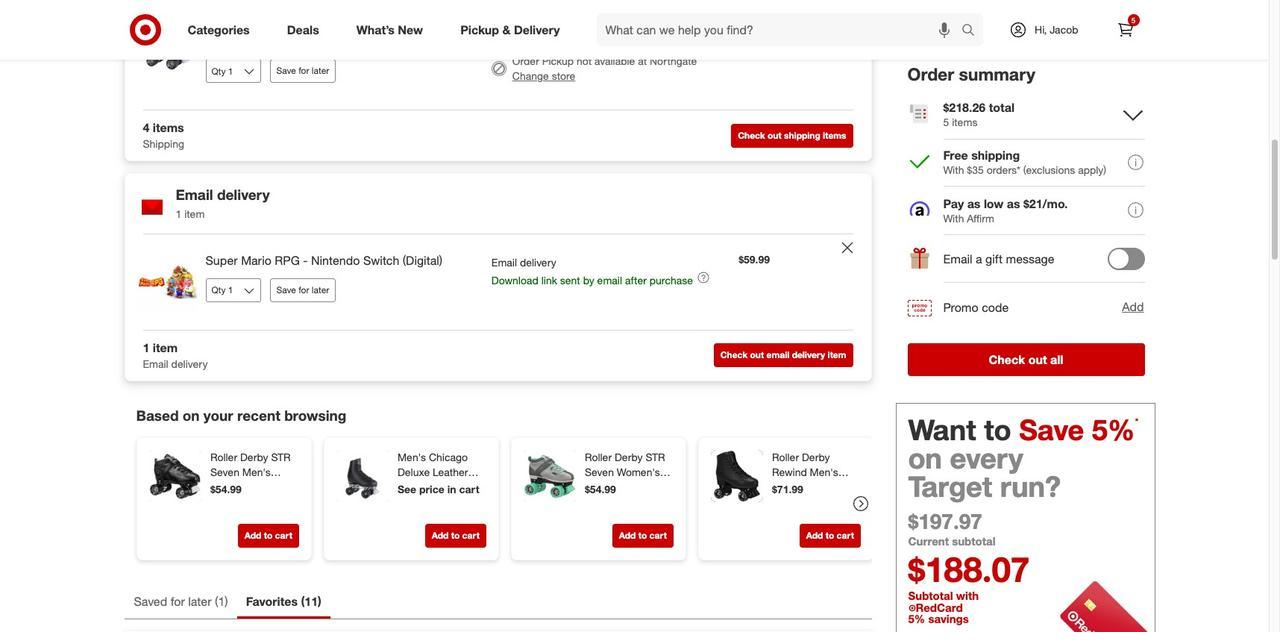 Task type: vqa. For each thing, say whether or not it's contained in the screenshot.


Task type: locate. For each thing, give the bounding box(es) containing it.
1 vertical spatial pickup
[[542, 55, 574, 67]]

) left the favorites
[[225, 594, 228, 609]]

2 seven from the left
[[585, 466, 614, 478]]

2 derby from the left
[[615, 451, 643, 463]]

$54.99 add to cart
[[210, 483, 292, 541], [585, 483, 667, 541]]

subtotal
[[952, 534, 996, 548]]

pickup & delivery link
[[448, 13, 579, 46]]

derby for roller
[[802, 451, 830, 463]]

- right rpg
[[303, 253, 308, 268]]

men's down recent
[[242, 466, 270, 478]]

0 vertical spatial skates
[[253, 17, 290, 32]]

see
[[397, 483, 416, 495]]

29
[[594, 33, 605, 46]]

pickup up 'store'
[[542, 55, 574, 67]]

roller derby rewind men's roller skate image
[[711, 450, 763, 502], [711, 450, 763, 502]]

to for roller derby rewind men's roller skate
[[826, 530, 834, 541]]

3 derby from the left
[[802, 451, 830, 463]]

save for later down rpg
[[277, 284, 329, 295]]

subtotal with
[[909, 589, 982, 603]]

1 vertical spatial save
[[277, 284, 296, 295]]

0 horizontal spatial items
[[153, 120, 184, 135]]

email inside 1 item email delivery
[[143, 357, 168, 370]]

pickup left & in the left top of the page
[[461, 22, 499, 37]]

0 horizontal spatial out
[[750, 349, 764, 361]]

0 horizontal spatial $54.99 add to cart
[[210, 483, 292, 541]]

0 horizontal spatial $54.99
[[210, 483, 241, 495]]

1 horizontal spatial item
[[184, 207, 205, 220]]

0 vertical spatial save
[[277, 65, 296, 76]]

0 vertical spatial -
[[435, 17, 440, 32]]

2 add to cart button from the left
[[425, 524, 486, 548]]

2 horizontal spatial out
[[1029, 352, 1048, 367]]

skate inside roller derby str seven women's roller skate
[[615, 480, 641, 493]]

orders*
[[987, 163, 1021, 176]]

0 horizontal spatial chicago
[[206, 17, 250, 32]]

shipping inside free shipping with $35 orders* (exclusions apply)
[[972, 148, 1020, 163]]

to
[[985, 413, 1012, 447], [264, 530, 272, 541], [451, 530, 460, 541], [638, 530, 647, 541], [826, 530, 834, 541]]

save for rpg
[[277, 284, 296, 295]]

1 vertical spatial 5
[[944, 115, 950, 128]]

men's chicago deluxe leather rink skates image
[[336, 450, 388, 502], [336, 450, 388, 502]]

add to cart button down $71.99
[[799, 524, 861, 548]]

save down rpg
[[277, 284, 296, 295]]

1 vertical spatial shipping
[[784, 130, 821, 141]]

1 horizontal spatial 1
[[176, 207, 182, 220]]

0 horizontal spatial pickup
[[461, 22, 499, 37]]

email inside the 'cart item ready to fulfill' group
[[598, 274, 623, 286]]

recent
[[237, 406, 281, 424]]

roller derby str seven men's roller skate image
[[149, 450, 201, 502], [149, 450, 201, 502]]

email down shipping
[[176, 186, 213, 203]]

order inside order pickup not available at northgate change store
[[513, 55, 539, 67]]

0 vertical spatial later
[[312, 65, 329, 76]]

0 vertical spatial 5
[[1132, 16, 1136, 25]]

save up run?
[[1020, 413, 1085, 447]]

1 up based
[[143, 340, 150, 355]]

seven inside roller derby str seven women's roller skate
[[585, 466, 614, 478]]

0 horizontal spatial )
[[225, 594, 228, 609]]

by
[[541, 33, 552, 46], [583, 274, 595, 286]]

to down roller derby rewind men's roller skate "link"
[[826, 530, 834, 541]]

cart item ready to fulfill group
[[125, 0, 871, 110], [125, 234, 871, 330]]

1 up super mario rpg - nintendo switch (digital) image
[[176, 207, 182, 220]]

0 vertical spatial 1
[[176, 207, 182, 220]]

what's new link
[[344, 13, 442, 46]]

based on your recent browsing
[[136, 406, 347, 424]]

0 horizontal spatial 5%
[[909, 612, 926, 626]]

add for roller derby str seven men's roller skate
[[244, 530, 261, 541]]

1 vertical spatial email
[[767, 349, 790, 361]]

add
[[1123, 300, 1145, 314], [244, 530, 261, 541], [431, 530, 448, 541], [619, 530, 636, 541], [806, 530, 823, 541]]

0 horizontal spatial derby
[[240, 451, 268, 463]]

affirm image
[[908, 199, 932, 223], [910, 201, 930, 216]]

shipping inside standard shipping get it by fri, dec 29
[[558, 17, 598, 30]]

1 $54.99 from the left
[[210, 483, 241, 495]]

email a gift message
[[944, 252, 1055, 267]]

with
[[957, 589, 979, 603]]

save for later down deals link
[[277, 65, 329, 76]]

1 horizontal spatial order
[[908, 63, 955, 84]]

men's left bullet
[[293, 17, 326, 32]]

on inside on every target run?
[[909, 441, 943, 475]]

not available radio
[[492, 61, 507, 76]]

1 derby from the left
[[240, 451, 268, 463]]

1 horizontal spatial skates
[[421, 480, 453, 493]]

5 link
[[1109, 13, 1142, 46]]

0 horizontal spatial seven
[[210, 466, 239, 478]]

0 horizontal spatial email
[[598, 274, 623, 286]]

1 horizontal spatial derby
[[615, 451, 643, 463]]

0 vertical spatial by
[[541, 33, 552, 46]]

5 down $218.26
[[944, 115, 950, 128]]

men's right 'rewind'
[[810, 466, 838, 478]]

item inside 1 item email delivery
[[153, 340, 178, 355]]

based
[[136, 406, 179, 424]]

2 as from the left
[[1007, 196, 1021, 211]]

) right the favorites
[[318, 594, 322, 609]]

1 horizontal spatial (
[[301, 594, 305, 609]]

at
[[638, 55, 647, 67]]

speed
[[363, 17, 398, 32]]

4 items shipping
[[143, 120, 184, 150]]

for right saved in the left bottom of the page
[[171, 594, 185, 609]]

1 str from the left
[[271, 451, 290, 463]]

rpg
[[275, 253, 300, 268]]

leather
[[432, 466, 468, 478]]

men's inside roller derby str seven men's roller skate
[[242, 466, 270, 478]]

cart down roller derby rewind men's roller skate "link"
[[837, 530, 854, 541]]

4 add to cart button from the left
[[799, 524, 861, 548]]

2 save for later button from the top
[[270, 278, 336, 302]]

items for $218.26
[[952, 115, 978, 128]]

seven down "your"
[[210, 466, 239, 478]]

2 ( from the left
[[301, 594, 305, 609]]

order for order pickup not available at northgate change store
[[513, 55, 539, 67]]

email inside button
[[767, 349, 790, 361]]

to down in
[[451, 530, 460, 541]]

0 horizontal spatial on
[[183, 406, 200, 424]]

delivery
[[514, 22, 560, 37]]

2 $54.99 from the left
[[585, 483, 616, 495]]

promo code
[[944, 300, 1009, 315]]

add for roller derby str seven women's roller skate
[[619, 530, 636, 541]]

skates inside chicago skates men's bullet speed skate - size 6
[[253, 17, 290, 32]]

str down recent
[[271, 451, 290, 463]]

add to cart button down women's
[[612, 524, 674, 548]]

check inside 'button'
[[738, 130, 766, 141]]

items for check
[[823, 130, 847, 141]]

6
[[206, 34, 212, 49]]

skates inside the men's chicago deluxe leather rink skates
[[421, 480, 453, 493]]

1 horizontal spatial by
[[583, 274, 595, 286]]

1 cart item ready to fulfill group from the top
[[125, 0, 871, 110]]

super mario rpg - nintendo switch (digital)
[[206, 253, 443, 268]]

cart up favorites ( 11 )
[[275, 530, 292, 541]]

save for later
[[277, 65, 329, 76], [277, 284, 329, 295]]

message
[[1006, 252, 1055, 267]]

to right want
[[985, 413, 1012, 447]]

1 vertical spatial chicago
[[429, 451, 468, 463]]

pickup
[[461, 22, 499, 37], [542, 55, 574, 67]]

every
[[950, 441, 1024, 475]]

save
[[277, 65, 296, 76], [277, 284, 296, 295], [1020, 413, 1085, 447]]

delivery inside email delivery 1 item
[[217, 186, 270, 203]]

save for later button down rpg
[[270, 278, 336, 302]]

what's new
[[357, 22, 423, 37]]

jacob
[[1050, 23, 1079, 36]]

cart item ready to fulfill group containing super mario rpg - nintendo switch (digital)
[[125, 234, 871, 330]]

order up $218.26
[[908, 63, 955, 84]]

derby down recent
[[240, 451, 268, 463]]

order up change
[[513, 55, 539, 67]]

1 vertical spatial 5%
[[909, 612, 926, 626]]

bullet
[[329, 17, 359, 32]]

1 horizontal spatial $54.99 add to cart
[[585, 483, 667, 541]]

derby inside roller derby str seven women's roller skate
[[615, 451, 643, 463]]

deals link
[[274, 13, 338, 46]]

pay as low as $21/mo. with affirm
[[944, 196, 1068, 224]]

search
[[955, 24, 991, 38]]

0 vertical spatial email
[[598, 274, 623, 286]]

2 vertical spatial shipping
[[972, 148, 1020, 163]]

change
[[513, 70, 549, 82]]

1 vertical spatial by
[[583, 274, 595, 286]]

1 with from the top
[[944, 163, 965, 176]]

1 vertical spatial save for later button
[[270, 278, 336, 302]]

with inside pay as low as $21/mo. with affirm
[[944, 212, 965, 224]]

order
[[513, 55, 539, 67], [908, 63, 955, 84]]

email delivery
[[492, 256, 557, 269]]

2 $54.99 add to cart from the left
[[585, 483, 667, 541]]

deluxe
[[397, 466, 430, 478]]

0 horizontal spatial as
[[968, 196, 981, 211]]

- left size
[[435, 17, 440, 32]]

chicago up leather
[[429, 451, 468, 463]]

1 horizontal spatial 5%
[[1093, 413, 1136, 447]]

by right it
[[541, 33, 552, 46]]

skates
[[253, 17, 290, 32], [421, 480, 453, 493]]

men's up deluxe
[[397, 451, 426, 463]]

skate down women's
[[615, 480, 641, 493]]

2 horizontal spatial item
[[828, 349, 847, 361]]

str for roller derby str seven men's roller skate
[[271, 451, 290, 463]]

str up women's
[[646, 451, 665, 463]]

derby up women's
[[615, 451, 643, 463]]

5 right jacob
[[1132, 16, 1136, 25]]

seven left women's
[[585, 466, 614, 478]]

skate inside chicago skates men's bullet speed skate - size 6
[[401, 17, 432, 32]]

2 str from the left
[[646, 451, 665, 463]]

2 with from the top
[[944, 212, 965, 224]]

2 vertical spatial 1
[[218, 594, 225, 609]]

2 horizontal spatial shipping
[[972, 148, 1020, 163]]

1 horizontal spatial -
[[435, 17, 440, 32]]

2 save for later from the top
[[277, 284, 329, 295]]

email up based
[[143, 357, 168, 370]]

seven inside roller derby str seven men's roller skate
[[210, 466, 239, 478]]

0 horizontal spatial order
[[513, 55, 539, 67]]

$54.99 for roller derby str seven women's roller skate
[[585, 483, 616, 495]]

on left the every
[[909, 441, 943, 475]]

0 vertical spatial shipping
[[558, 17, 598, 30]]

roller derby str seven women's roller skate
[[585, 451, 665, 493]]

2 horizontal spatial derby
[[802, 451, 830, 463]]

a
[[976, 252, 983, 267]]

str for roller derby str seven women's roller skate
[[646, 451, 665, 463]]

cart for roller derby str seven women's roller skate
[[649, 530, 667, 541]]

1 horizontal spatial $54.99
[[585, 483, 616, 495]]

1 horizontal spatial out
[[768, 130, 782, 141]]

1 vertical spatial save for later
[[277, 284, 329, 295]]

super mario rpg - nintendo switch (digital) image
[[137, 252, 197, 312]]

cart down 'see price in cart'
[[462, 530, 480, 541]]

derby for women's
[[615, 451, 643, 463]]

save down deals
[[277, 65, 296, 76]]

low
[[984, 196, 1004, 211]]

men's
[[293, 17, 326, 32], [397, 451, 426, 463], [242, 466, 270, 478], [810, 466, 838, 478]]

by right sent
[[583, 274, 595, 286]]

$188.07
[[909, 548, 1030, 590]]

1 horizontal spatial email
[[767, 349, 790, 361]]

None radio
[[492, 25, 507, 40]]

1 horizontal spatial str
[[646, 451, 665, 463]]

nintendo
[[311, 253, 360, 268]]

skate down recent
[[240, 480, 267, 493]]

later down super mario rpg - nintendo switch (digital)
[[312, 284, 329, 295]]

1 horizontal spatial items
[[823, 130, 847, 141]]

0 horizontal spatial str
[[271, 451, 290, 463]]

1 inside email delivery 1 item
[[176, 207, 182, 220]]

items
[[952, 115, 978, 128], [153, 120, 184, 135], [823, 130, 847, 141]]

1 vertical spatial cart item ready to fulfill group
[[125, 234, 871, 330]]

derby inside roller derby rewind men's roller skate
[[802, 451, 830, 463]]

2 cart item ready to fulfill group from the top
[[125, 234, 871, 330]]

1 vertical spatial on
[[909, 441, 943, 475]]

shipping for free shipping
[[972, 148, 1020, 163]]

1 horizontal spatial as
[[1007, 196, 1021, 211]]

5 inside $218.26 total 5 items
[[944, 115, 950, 128]]

items inside $218.26 total 5 items
[[952, 115, 978, 128]]

1 horizontal spatial seven
[[585, 466, 614, 478]]

chicago up 6
[[206, 17, 250, 32]]

roller derby rewind men's roller skate
[[772, 451, 838, 493]]

(
[[215, 594, 218, 609], [301, 594, 305, 609]]

1 save for later from the top
[[277, 65, 329, 76]]

cart inside $71.99 add to cart
[[837, 530, 854, 541]]

$54.99 down "your"
[[210, 483, 241, 495]]

1 horizontal spatial shipping
[[784, 130, 821, 141]]

1 horizontal spatial pickup
[[542, 55, 574, 67]]

add inside $71.99 add to cart
[[806, 530, 823, 541]]

add to cart button up the favorites
[[237, 524, 299, 548]]

items inside check out shipping items 'button'
[[823, 130, 847, 141]]

0 vertical spatial pickup
[[461, 22, 499, 37]]

0 horizontal spatial (
[[215, 594, 218, 609]]

1 save for later button from the top
[[270, 59, 336, 83]]

cart inside add to cart button
[[462, 530, 480, 541]]

subtotal
[[909, 589, 954, 603]]

1 seven from the left
[[210, 466, 239, 478]]

after
[[625, 274, 647, 286]]

str inside roller derby str seven women's roller skate
[[646, 451, 665, 463]]

shipping
[[558, 17, 598, 30], [784, 130, 821, 141], [972, 148, 1020, 163]]

for left later. at the bottom
[[567, 553, 580, 566]]

-
[[435, 17, 440, 32], [303, 253, 308, 268]]

check out all button
[[908, 343, 1145, 376]]

0 horizontal spatial 5
[[944, 115, 950, 128]]

for down rpg
[[299, 284, 309, 295]]

1 left the favorites
[[218, 594, 225, 609]]

1 horizontal spatial chicago
[[429, 451, 468, 463]]

0 horizontal spatial shipping
[[558, 17, 598, 30]]

( right the favorites
[[301, 594, 305, 609]]

later for bullet
[[312, 65, 329, 76]]

2 vertical spatial later
[[188, 594, 212, 609]]

later down chicago skates men's bullet speed skate - size 6
[[312, 65, 329, 76]]

0 horizontal spatial 1
[[143, 340, 150, 355]]

link
[[542, 274, 557, 286]]

0 vertical spatial save for later button
[[270, 59, 336, 83]]

skate right speed
[[401, 17, 432, 32]]

1 as from the left
[[968, 196, 981, 211]]

1 horizontal spatial )
[[318, 594, 322, 609]]

1 vertical spatial skates
[[421, 480, 453, 493]]

later right saved in the left bottom of the page
[[188, 594, 212, 609]]

as up affirm on the top right of page
[[968, 196, 981, 211]]

3 add to cart button from the left
[[612, 524, 674, 548]]

1 horizontal spatial 5
[[1132, 16, 1136, 25]]

new
[[398, 22, 423, 37]]

1 ( from the left
[[215, 594, 218, 609]]

on every target run?
[[909, 441, 1061, 504]]

search button
[[955, 13, 991, 49]]

to down women's
[[638, 530, 647, 541]]

gift
[[986, 252, 1003, 267]]

roller derby rewind men's roller skate link
[[772, 450, 858, 493]]

cart down women's
[[649, 530, 667, 541]]

with down "free" at right top
[[944, 163, 965, 176]]

1 vertical spatial 1
[[143, 340, 150, 355]]

run?
[[1001, 469, 1061, 504]]

with down "pay"
[[944, 212, 965, 224]]

shipping
[[143, 137, 184, 150]]

0 vertical spatial cart item ready to fulfill group
[[125, 0, 871, 110]]

1 horizontal spatial on
[[909, 441, 943, 475]]

items inside 4 items shipping
[[153, 120, 184, 135]]

derby
[[240, 451, 268, 463], [615, 451, 643, 463], [802, 451, 830, 463]]

( left the favorites
[[215, 594, 218, 609]]

$54.99 up later. at the bottom
[[585, 483, 616, 495]]

women's
[[617, 466, 660, 478]]

email up download
[[492, 256, 517, 269]]

derby up 'rewind'
[[802, 451, 830, 463]]

check for 4
[[738, 130, 766, 141]]

1 vertical spatial with
[[944, 212, 965, 224]]

item
[[513, 553, 534, 566]]

str inside roller derby str seven men's roller skate
[[271, 451, 290, 463]]

item
[[184, 207, 205, 220], [153, 340, 178, 355], [828, 349, 847, 361]]

out inside the check out email delivery item button
[[750, 349, 764, 361]]

derby inside roller derby str seven men's roller skate
[[240, 451, 268, 463]]

0 vertical spatial chicago
[[206, 17, 250, 32]]

as right low
[[1007, 196, 1021, 211]]

to down 'roller derby str seven men's roller skate' link on the bottom left
[[264, 530, 272, 541]]

out inside check out all button
[[1029, 352, 1048, 367]]

email left a
[[944, 252, 973, 267]]

current
[[909, 534, 949, 548]]

to inside $71.99 add to cart
[[826, 530, 834, 541]]

2 horizontal spatial 1
[[218, 594, 225, 609]]

skate down 'rewind'
[[802, 480, 829, 493]]

1 vertical spatial later
[[312, 284, 329, 295]]

save for later button down deals link
[[270, 59, 336, 83]]

1 $54.99 add to cart from the left
[[210, 483, 292, 541]]

0 horizontal spatial by
[[541, 33, 552, 46]]

0 horizontal spatial skates
[[253, 17, 290, 32]]

skate inside roller derby str seven men's roller skate
[[240, 480, 267, 493]]

add to cart button down in
[[425, 524, 486, 548]]

2 horizontal spatial items
[[952, 115, 978, 128]]

save for later button
[[270, 59, 336, 83], [270, 278, 336, 302]]

0 vertical spatial with
[[944, 163, 965, 176]]

check for order summary
[[989, 352, 1026, 367]]

1 vertical spatial -
[[303, 253, 308, 268]]

1 add to cart button from the left
[[237, 524, 299, 548]]

save for later for men's
[[277, 65, 329, 76]]

cart right in
[[459, 483, 479, 495]]

out inside check out shipping items 'button'
[[768, 130, 782, 141]]

on left "your"
[[183, 406, 200, 424]]

later for -
[[312, 284, 329, 295]]

email inside email delivery 1 item
[[176, 186, 213, 203]]

roller derby str seven women's roller skate image
[[524, 450, 576, 502], [524, 450, 576, 502]]

0 horizontal spatial item
[[153, 340, 178, 355]]

for
[[299, 65, 309, 76], [299, 284, 309, 295], [567, 553, 580, 566], [171, 594, 185, 609]]

0 vertical spatial save for later
[[277, 65, 329, 76]]



Task type: describe. For each thing, give the bounding box(es) containing it.
seven for men's
[[210, 466, 239, 478]]

$197.97 current subtotal $188.07
[[909, 508, 1030, 590]]

rink
[[397, 480, 418, 493]]

email delivery 1 item
[[176, 186, 270, 220]]

roller derby str seven men's roller skate link
[[210, 450, 296, 493]]

favorites ( 11 )
[[246, 594, 322, 609]]

men's chicago deluxe leather rink skates
[[397, 451, 468, 493]]

apply)
[[1079, 163, 1107, 176]]

men's chicago deluxe leather rink skates link
[[397, 450, 483, 493]]

to for roller derby str seven women's roller skate
[[638, 530, 647, 541]]

want
[[909, 413, 977, 447]]

switch
[[363, 253, 400, 268]]

add inside button
[[1123, 300, 1145, 314]]

all
[[1051, 352, 1064, 367]]

check for 1
[[721, 349, 748, 361]]

delivery inside button
[[792, 349, 826, 361]]

savings
[[929, 612, 969, 626]]

change store button
[[513, 69, 576, 84]]

save for later button for men's
[[270, 59, 336, 83]]

1 ) from the left
[[225, 594, 228, 609]]

11
[[305, 594, 318, 609]]

item saved for later.
[[513, 553, 605, 566]]

*
[[1136, 416, 1139, 427]]

download
[[492, 274, 539, 286]]

add to cart button for roller derby str seven men's roller skate
[[237, 524, 299, 548]]

sent
[[560, 274, 580, 286]]

pickup inside pickup & delivery link
[[461, 22, 499, 37]]

$21/mo.
[[1024, 196, 1068, 211]]

email for email delivery
[[492, 256, 517, 269]]

men's inside roller derby rewind men's roller skate
[[810, 466, 838, 478]]

add to cart
[[431, 530, 480, 541]]

rewind
[[772, 466, 807, 478]]

2 vertical spatial save
[[1020, 413, 1085, 447]]

chicago skates men's bullet speed skate - size 6
[[206, 17, 466, 49]]

add to cart button for roller derby str seven women's roller skate
[[612, 524, 674, 548]]

affirm
[[967, 212, 995, 224]]

purchase
[[650, 274, 693, 286]]

save for later for rpg
[[277, 284, 329, 295]]

add to cart button for roller derby rewind men's roller skate
[[799, 524, 861, 548]]

check out shipping items
[[738, 130, 847, 141]]

store
[[552, 70, 576, 82]]

none radio inside the 'cart item ready to fulfill' group
[[492, 25, 507, 40]]

derby for men's
[[240, 451, 268, 463]]

dec
[[572, 33, 591, 46]]

to for roller derby str seven men's roller skate
[[264, 530, 272, 541]]

cart item ready to fulfill group containing chicago skates men's bullet speed skate - size 6
[[125, 0, 871, 110]]

price
[[419, 483, 444, 495]]

hi,
[[1035, 23, 1047, 36]]

available
[[595, 55, 635, 67]]

later.
[[583, 553, 605, 566]]

shipping inside 'button'
[[784, 130, 821, 141]]

not
[[577, 55, 592, 67]]

$79.99
[[739, 17, 770, 30]]

super mario rpg - nintendo switch (digital) link
[[206, 252, 468, 269]]

roller derby str seven women's roller skate link
[[585, 450, 671, 493]]

skate inside roller derby rewind men's roller skate
[[802, 480, 829, 493]]

cart for roller derby str seven men's roller skate
[[275, 530, 292, 541]]

item inside email delivery 1 item
[[184, 207, 205, 220]]

delivery inside the 'cart item ready to fulfill' group
[[520, 256, 557, 269]]

check out email delivery item
[[721, 349, 847, 361]]

to inside add to cart button
[[451, 530, 460, 541]]

what's
[[357, 22, 395, 37]]

men's inside the men's chicago deluxe leather rink skates
[[397, 451, 426, 463]]

summary
[[959, 63, 1036, 84]]

free
[[944, 148, 969, 163]]

$54.99 add to cart for women's
[[585, 483, 667, 541]]

chicago skates men&#39;s bullet speed skate - size 6 image
[[137, 16, 197, 76]]

0 vertical spatial on
[[183, 406, 200, 424]]

size
[[443, 17, 466, 32]]

total
[[989, 100, 1015, 115]]

$59.99
[[739, 253, 770, 266]]

your
[[204, 406, 233, 424]]

4
[[143, 120, 150, 135]]

check out shipping items button
[[732, 124, 853, 148]]

northgate
[[650, 55, 697, 67]]

saved
[[537, 553, 564, 566]]

seven for women's
[[585, 466, 614, 478]]

save for men's
[[277, 65, 296, 76]]

pickup inside order pickup not available at northgate change store
[[542, 55, 574, 67]]

see price in cart
[[397, 483, 479, 495]]

shipping for standard shipping
[[558, 17, 598, 30]]

out for 4
[[768, 130, 782, 141]]

delivery inside 1 item email delivery
[[171, 357, 208, 370]]

standard
[[513, 17, 555, 30]]

0 vertical spatial 5%
[[1093, 413, 1136, 447]]

add for roller derby rewind men's roller skate
[[806, 530, 823, 541]]

chicago skates men's bullet speed skate - size 6 link
[[206, 16, 468, 50]]

$218.26 total 5 items
[[944, 100, 1015, 128]]

email for email delivery 1 item
[[176, 186, 213, 203]]

promo
[[944, 300, 979, 315]]

chicago inside chicago skates men's bullet speed skate - size 6
[[206, 17, 250, 32]]

hi, jacob
[[1035, 23, 1079, 36]]

$35
[[967, 163, 984, 176]]

What can we help you find? suggestions appear below search field
[[597, 13, 966, 46]]

code
[[982, 300, 1009, 315]]

get
[[513, 33, 530, 46]]

chicago inside the men's chicago deluxe leather rink skates
[[429, 451, 468, 463]]

cart for roller derby rewind men's roller skate
[[837, 530, 854, 541]]

with inside free shipping with $35 orders* (exclusions apply)
[[944, 163, 965, 176]]

in
[[447, 483, 456, 495]]

for down deals link
[[299, 65, 309, 76]]

free shipping with $35 orders* (exclusions apply)
[[944, 148, 1107, 176]]

- inside chicago skates men's bullet speed skate - size 6
[[435, 17, 440, 32]]

0 horizontal spatial -
[[303, 253, 308, 268]]

add button
[[1122, 298, 1145, 317]]

categories link
[[175, 13, 268, 46]]

save for later button for rpg
[[270, 278, 336, 302]]

$54.99 for roller derby str seven men's roller skate
[[210, 483, 241, 495]]

out for order summary
[[1029, 352, 1048, 367]]

it
[[532, 33, 538, 46]]

out for 1
[[750, 349, 764, 361]]

deals
[[287, 22, 319, 37]]

(digital)
[[403, 253, 443, 268]]

standard shipping get it by fri, dec 29
[[513, 17, 605, 46]]

add to cart button for men's chicago deluxe leather rink skates
[[425, 524, 486, 548]]

5 inside 5 link
[[1132, 16, 1136, 25]]

men's inside chicago skates men's bullet speed skate - size 6
[[293, 17, 326, 32]]

check out all
[[989, 352, 1064, 367]]

want to save 5% *
[[909, 413, 1139, 447]]

download link sent by email after purchase
[[492, 274, 693, 286]]

$71.99
[[772, 483, 803, 495]]

browsing
[[284, 406, 347, 424]]

by inside standard shipping get it by fri, dec 29
[[541, 33, 552, 46]]

saved for later ( 1 )
[[134, 594, 228, 609]]

email for email a gift message
[[944, 252, 973, 267]]

saved
[[134, 594, 167, 609]]

1 inside 1 item email delivery
[[143, 340, 150, 355]]

2 ) from the left
[[318, 594, 322, 609]]

(exclusions
[[1024, 163, 1076, 176]]

order for order summary
[[908, 63, 955, 84]]

order summary
[[908, 63, 1036, 84]]

item inside button
[[828, 349, 847, 361]]

mario
[[241, 253, 272, 268]]

$54.99 add to cart for men's
[[210, 483, 292, 541]]

&
[[503, 22, 511, 37]]



